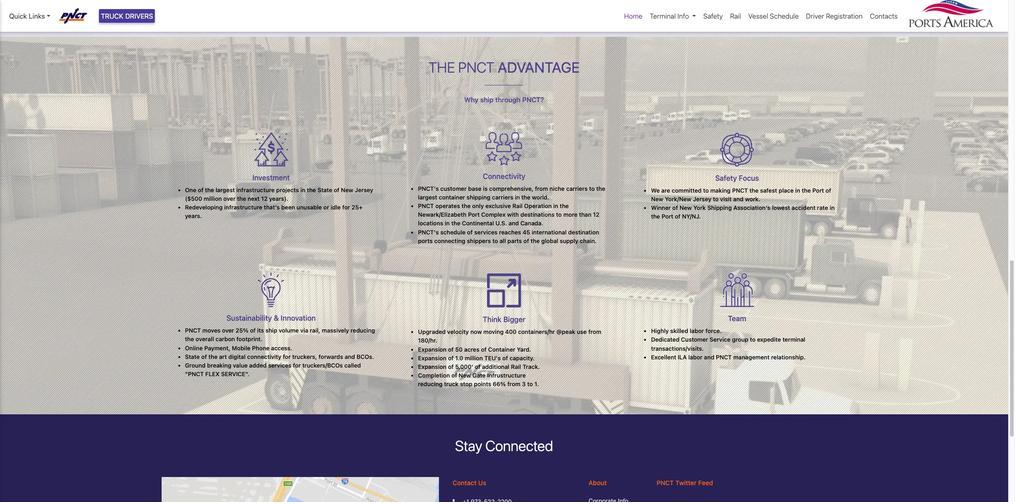 Task type: vqa. For each thing, say whether or not it's contained in the screenshot.
$364
no



Task type: locate. For each thing, give the bounding box(es) containing it.
registration
[[827, 12, 863, 20]]

contacts link
[[867, 7, 902, 25]]

and right the visit
[[734, 196, 744, 203]]

ila
[[678, 354, 687, 361]]

1 horizontal spatial 12
[[593, 211, 600, 218]]

pnct down safety focus
[[733, 187, 749, 194]]

pnct twitter feed
[[657, 479, 714, 487]]

been
[[281, 204, 295, 211]]

0 horizontal spatial 12
[[261, 195, 268, 202]]

bcos.
[[357, 353, 374, 360]]

safety focus image
[[720, 132, 755, 167]]

and
[[734, 196, 744, 203], [509, 220, 519, 227], [345, 353, 355, 360], [705, 354, 715, 361]]

massively
[[322, 327, 349, 334]]

schedule
[[770, 12, 799, 20]]

jersey up 25+
[[355, 187, 374, 193]]

terminal info link
[[647, 7, 700, 25]]

of down container
[[503, 355, 508, 362]]

rail,
[[310, 327, 320, 334]]

new down 5,000' on the left
[[459, 372, 471, 379]]

relationship.
[[772, 354, 806, 361]]

driver registration
[[807, 12, 863, 20]]

safety link
[[700, 7, 727, 25]]

the left next
[[237, 195, 246, 202]]

the left world. at the right top of the page
[[522, 194, 531, 201]]

1 horizontal spatial reducing
[[418, 381, 443, 388]]

jersey up york
[[693, 196, 712, 203]]

pnct's left the "customer"
[[418, 185, 439, 192]]

reducing down completion
[[418, 381, 443, 388]]

to left all
[[493, 238, 498, 244]]

reducing up bcos.
[[351, 327, 375, 334]]

rail right "safety" link
[[731, 12, 742, 20]]

0 vertical spatial 12
[[261, 195, 268, 202]]

online
[[185, 345, 203, 351]]

1 vertical spatial labor
[[689, 354, 703, 361]]

0 vertical spatial ship
[[481, 95, 494, 104]]

1 vertical spatial services
[[268, 362, 292, 369]]

1 horizontal spatial largest
[[418, 194, 438, 201]]

0 horizontal spatial for
[[283, 353, 291, 360]]

and inside pnct's customer base is comprehensive, from niche carriers to the largest container shipping carriers in the world. pnct operates the only exclusive rail operation in the newark/elizabeth port complex with destinations to more than 12 locations in the continental u.s. and canada. pnct's schedule of services reaches 45 international destination ports connecting shippers to all parts of the global supply chain.
[[509, 220, 519, 227]]

1 vertical spatial expansion
[[418, 355, 447, 362]]

in inside one of the largest infrastructure projects in the state of new jersey ($500 million over the next 12 years). redeveloping infrastructure that's been unusable or idle for 25+ years.
[[301, 187, 306, 193]]

for
[[343, 204, 350, 211], [283, 353, 291, 360], [293, 362, 301, 369]]

accident
[[792, 204, 816, 211]]

0 vertical spatial largest
[[216, 187, 235, 193]]

0 horizontal spatial reducing
[[351, 327, 375, 334]]

1 vertical spatial ship
[[266, 327, 277, 334]]

association's
[[734, 204, 771, 211]]

state inside pnct moves over 25% of its ship volume via rail, massively reducing the overall carbon footprint. online payment, mobile phone access. state of the art digital connectivity for truckers, forwards and bcos. ground breaking value added services for truckers/bcos called "pnct flex service".
[[185, 353, 200, 360]]

of down the 'continental'
[[467, 229, 473, 236]]

new up the ny/nj.
[[680, 204, 692, 211]]

why ship through pnct?
[[465, 95, 544, 104]]

1 vertical spatial largest
[[418, 194, 438, 201]]

0 vertical spatial over
[[224, 195, 236, 202]]

connecting
[[435, 238, 466, 244]]

2 horizontal spatial for
[[343, 204, 350, 211]]

0 vertical spatial jersey
[[355, 187, 374, 193]]

of right one
[[198, 187, 204, 193]]

and inside we are committed to making pnct the safest place in the port of new york/new jersey to visit and work. winner of new york shipping association's lowest accident rate in the port of ny/nj.
[[734, 196, 744, 203]]

truck
[[444, 381, 459, 388]]

connectivity image
[[486, 132, 523, 165]]

feed
[[699, 479, 714, 487]]

contact us
[[453, 479, 487, 487]]

new down we on the top right
[[652, 196, 664, 203]]

1 vertical spatial for
[[283, 353, 291, 360]]

12
[[261, 195, 268, 202], [593, 211, 600, 218]]

force.
[[706, 328, 722, 334]]

in right projects at the left top
[[301, 187, 306, 193]]

2 vertical spatial expansion
[[418, 363, 447, 370]]

to right 3
[[528, 381, 533, 388]]

pnct down service
[[716, 354, 732, 361]]

jersey inside one of the largest infrastructure projects in the state of new jersey ($500 million over the next 12 years). redeveloping infrastructure that's been unusable or idle for 25+ years.
[[355, 187, 374, 193]]

1 vertical spatial infrastructure
[[224, 204, 263, 211]]

sustainability & innovation image
[[258, 273, 284, 307]]

the
[[597, 185, 606, 192], [205, 187, 214, 193], [307, 187, 316, 193], [750, 187, 759, 194], [802, 187, 811, 194], [522, 194, 531, 201], [237, 195, 246, 202], [462, 203, 471, 209], [560, 203, 569, 209], [652, 213, 661, 220], [452, 220, 461, 227], [531, 238, 540, 244], [185, 336, 194, 343], [209, 353, 218, 360]]

in
[[301, 187, 306, 193], [796, 187, 801, 194], [515, 194, 520, 201], [554, 203, 559, 209], [830, 204, 835, 211], [445, 220, 450, 227]]

port up rate
[[813, 187, 825, 194]]

1 horizontal spatial state
[[318, 187, 332, 193]]

2 expansion from the top
[[418, 355, 447, 362]]

phone
[[252, 345, 270, 351]]

moving
[[484, 329, 504, 335]]

services down access.
[[268, 362, 292, 369]]

0 vertical spatial state
[[318, 187, 332, 193]]

state down online at bottom
[[185, 353, 200, 360]]

from up world. at the right top of the page
[[535, 185, 548, 192]]

largest up operates
[[418, 194, 438, 201]]

and down service
[[705, 354, 715, 361]]

expansion
[[418, 346, 447, 353], [418, 355, 447, 362], [418, 363, 447, 370]]

ship right why
[[481, 95, 494, 104]]

0 vertical spatial safety
[[704, 12, 723, 20]]

state inside one of the largest infrastructure projects in the state of new jersey ($500 million over the next 12 years). redeveloping infrastructure that's been unusable or idle for 25+ years.
[[318, 187, 332, 193]]

supply
[[560, 238, 579, 244]]

1 vertical spatial 12
[[593, 211, 600, 218]]

2 vertical spatial rail
[[511, 363, 521, 370]]

upgraded velocity now moving 400 containers/hr @peak use from 180/hr. expansion of 50 acres of container yard. expansion of 1.0 million teu's of capacity. expansion of 5,000' of additional rail track. completion of new gate infrustructure reducing truck stop points 66% from 3 to 1.
[[418, 329, 602, 388]]

12 inside pnct's customer base is comprehensive, from niche carriers to the largest container shipping carriers in the world. pnct operates the only exclusive rail operation in the newark/elizabeth port complex with destinations to more than 12 locations in the continental u.s. and canada. pnct's schedule of services reaches 45 international destination ports connecting shippers to all parts of the global supply chain.
[[593, 211, 600, 218]]

1 horizontal spatial from
[[535, 185, 548, 192]]

pnct inside pnct's customer base is comprehensive, from niche carriers to the largest container shipping carriers in the world. pnct operates the only exclusive rail operation in the newark/elizabeth port complex with destinations to more than 12 locations in the continental u.s. and canada. pnct's schedule of services reaches 45 international destination ports connecting shippers to all parts of the global supply chain.
[[418, 203, 434, 209]]

parts
[[508, 238, 522, 244]]

1 vertical spatial rail
[[513, 203, 523, 209]]

0 vertical spatial from
[[535, 185, 548, 192]]

pnct up the overall
[[185, 327, 201, 334]]

1 vertical spatial state
[[185, 353, 200, 360]]

investment image
[[254, 132, 289, 167]]

0 vertical spatial reducing
[[351, 327, 375, 334]]

port down the winner
[[662, 213, 674, 220]]

safety left rail link
[[704, 12, 723, 20]]

truck drivers
[[101, 12, 153, 20]]

1 horizontal spatial ship
[[481, 95, 494, 104]]

we
[[652, 187, 660, 194]]

focus
[[739, 174, 760, 182]]

reducing inside pnct moves over 25% of its ship volume via rail, massively reducing the overall carbon footprint. online payment, mobile phone access. state of the art digital connectivity for truckers, forwards and bcos. ground breaking value added services for truckers/bcos called "pnct flex service".
[[351, 327, 375, 334]]

services inside pnct moves over 25% of its ship volume via rail, massively reducing the overall carbon footprint. online payment, mobile phone access. state of the art digital connectivity for truckers, forwards and bcos. ground breaking value added services for truckers/bcos called "pnct flex service".
[[268, 362, 292, 369]]

pnct moves over 25% of its ship volume via rail, massively reducing the overall carbon footprint. online payment, mobile phone access. state of the art digital connectivity for truckers, forwards and bcos. ground breaking value added services for truckers/bcos called "pnct flex service".
[[185, 327, 375, 378]]

pnct up locations
[[418, 203, 434, 209]]

million inside upgraded velocity now moving 400 containers/hr @peak use from 180/hr. expansion of 50 acres of container yard. expansion of 1.0 million teu's of capacity. expansion of 5,000' of additional rail track. completion of new gate infrustructure reducing truck stop points 66% from 3 to 1.
[[465, 355, 483, 362]]

labor
[[690, 328, 704, 334], [689, 354, 703, 361]]

u.s.
[[496, 220, 507, 227]]

0 vertical spatial services
[[475, 229, 498, 236]]

0 horizontal spatial services
[[268, 362, 292, 369]]

from left 3
[[508, 381, 521, 388]]

2 horizontal spatial from
[[589, 329, 602, 335]]

ship
[[481, 95, 494, 104], [266, 327, 277, 334]]

0 horizontal spatial state
[[185, 353, 200, 360]]

carriers right niche
[[567, 185, 588, 192]]

1 horizontal spatial services
[[475, 229, 498, 236]]

25+
[[352, 204, 363, 211]]

million up redeveloping
[[204, 195, 222, 202]]

0 vertical spatial for
[[343, 204, 350, 211]]

mobile
[[232, 345, 251, 351]]

infrastructure down next
[[224, 204, 263, 211]]

2 pnct's from the top
[[418, 229, 439, 236]]

carriers up the 'exclusive'
[[492, 194, 514, 201]]

is
[[483, 185, 488, 192]]

million
[[204, 195, 222, 202], [465, 355, 483, 362]]

over inside pnct moves over 25% of its ship volume via rail, massively reducing the overall carbon footprint. online payment, mobile phone access. state of the art digital connectivity for truckers, forwards and bcos. ground breaking value added services for truckers/bcos called "pnct flex service".
[[222, 327, 234, 334]]

of up gate
[[475, 363, 481, 370]]

1 vertical spatial over
[[222, 327, 234, 334]]

0 horizontal spatial jersey
[[355, 187, 374, 193]]

0 horizontal spatial from
[[508, 381, 521, 388]]

carbon
[[216, 336, 235, 343]]

safety for safety
[[704, 12, 723, 20]]

12 right next
[[261, 195, 268, 202]]

contact
[[453, 479, 477, 487]]

rail down capacity.
[[511, 363, 521, 370]]

1 horizontal spatial jersey
[[693, 196, 712, 203]]

1 vertical spatial million
[[465, 355, 483, 362]]

stop
[[460, 381, 473, 388]]

new inside one of the largest infrastructure projects in the state of new jersey ($500 million over the next 12 years). redeveloping infrastructure that's been unusable or idle for 25+ years.
[[341, 187, 354, 193]]

new up 25+
[[341, 187, 354, 193]]

largest up redeveloping
[[216, 187, 235, 193]]

12 right than
[[593, 211, 600, 218]]

port up the 'continental'
[[468, 211, 480, 218]]

for down access.
[[283, 353, 291, 360]]

1 vertical spatial safety
[[716, 174, 737, 182]]

pnct up why
[[459, 58, 495, 76]]

0 vertical spatial expansion
[[418, 346, 447, 353]]

of up "ground"
[[201, 353, 207, 360]]

for right idle
[[343, 204, 350, 211]]

ship right its
[[266, 327, 277, 334]]

quick
[[9, 12, 27, 20]]

0 vertical spatial pnct's
[[418, 185, 439, 192]]

largest
[[216, 187, 235, 193], [418, 194, 438, 201]]

think bigger image
[[487, 273, 522, 308]]

safety up making
[[716, 174, 737, 182]]

million down acres
[[465, 355, 483, 362]]

than
[[580, 211, 592, 218]]

the up work.
[[750, 187, 759, 194]]

0 horizontal spatial million
[[204, 195, 222, 202]]

labor right ila
[[689, 354, 703, 361]]

1 vertical spatial pnct's
[[418, 229, 439, 236]]

we are committed to making pnct the safest place in the port of new york/new jersey to visit and work. winner of new york shipping association's lowest accident rate in the port of ny/nj.
[[652, 187, 835, 220]]

twitter
[[676, 479, 697, 487]]

and up "called"
[[345, 353, 355, 360]]

think
[[483, 315, 502, 323]]

45
[[523, 229, 531, 236]]

making
[[711, 187, 731, 194]]

and inside pnct moves over 25% of its ship volume via rail, massively reducing the overall carbon footprint. online payment, mobile phone access. state of the art digital connectivity for truckers, forwards and bcos. ground breaking value added services for truckers/bcos called "pnct flex service".
[[345, 353, 355, 360]]

over up carbon
[[222, 327, 234, 334]]

over left next
[[224, 195, 236, 202]]

from right use
[[589, 329, 602, 335]]

connectivity
[[247, 353, 281, 360]]

0 vertical spatial million
[[204, 195, 222, 202]]

destination
[[569, 229, 600, 236]]

labor up the "customer"
[[690, 328, 704, 334]]

services up the shippers
[[475, 229, 498, 236]]

to right group
[[750, 336, 756, 343]]

0 horizontal spatial largest
[[216, 187, 235, 193]]

of up rate
[[826, 187, 832, 194]]

container
[[439, 194, 465, 201]]

next
[[248, 195, 260, 202]]

and down with
[[509, 220, 519, 227]]

rail up with
[[513, 203, 523, 209]]

0 horizontal spatial ship
[[266, 327, 277, 334]]

world.
[[532, 194, 550, 201]]

1 vertical spatial jersey
[[693, 196, 712, 203]]

are
[[662, 187, 671, 194]]

international
[[532, 229, 567, 236]]

to up than
[[590, 185, 595, 192]]

connectivity
[[483, 172, 526, 180]]

pnct's
[[418, 185, 439, 192], [418, 229, 439, 236]]

vessel schedule
[[749, 12, 799, 20]]

2 horizontal spatial port
[[813, 187, 825, 194]]

for down truckers,
[[293, 362, 301, 369]]

innovation
[[281, 314, 316, 322]]

1 horizontal spatial million
[[465, 355, 483, 362]]

the down the winner
[[652, 213, 661, 220]]

state up or
[[318, 187, 332, 193]]

infrastructure
[[237, 187, 275, 193], [224, 204, 263, 211]]

complex
[[482, 211, 506, 218]]

the left the only
[[462, 203, 471, 209]]

services
[[475, 229, 498, 236], [268, 362, 292, 369]]

reducing
[[351, 327, 375, 334], [418, 381, 443, 388]]

1 horizontal spatial for
[[293, 362, 301, 369]]

1 vertical spatial carriers
[[492, 194, 514, 201]]

1 horizontal spatial carriers
[[567, 185, 588, 192]]

upgraded
[[418, 329, 446, 335]]

carriers
[[567, 185, 588, 192], [492, 194, 514, 201]]

infrastructure up next
[[237, 187, 275, 193]]

rail inside pnct's customer base is comprehensive, from niche carriers to the largest container shipping carriers in the world. pnct operates the only exclusive rail operation in the newark/elizabeth port complex with destinations to more than 12 locations in the continental u.s. and canada. pnct's schedule of services reaches 45 international destination ports connecting shippers to all parts of the global supply chain.
[[513, 203, 523, 209]]

pnct's down locations
[[418, 229, 439, 236]]

global
[[542, 238, 559, 244]]

1 vertical spatial reducing
[[418, 381, 443, 388]]

one
[[185, 187, 196, 193]]

links
[[29, 12, 45, 20]]

through
[[496, 95, 521, 104]]

truckers/bcos
[[303, 362, 343, 369]]

0 horizontal spatial port
[[468, 211, 480, 218]]

of right acres
[[481, 346, 487, 353]]



Task type: describe. For each thing, give the bounding box(es) containing it.
infrustructure
[[488, 372, 526, 379]]

0 vertical spatial carriers
[[567, 185, 588, 192]]

5,000'
[[456, 363, 474, 370]]

driver
[[807, 12, 825, 20]]

skilled
[[671, 328, 689, 334]]

66%
[[493, 381, 506, 388]]

with
[[507, 211, 519, 218]]

visit
[[721, 196, 732, 203]]

of down the york/new
[[673, 204, 678, 211]]

the up accident
[[802, 187, 811, 194]]

0 vertical spatial infrastructure
[[237, 187, 275, 193]]

terminal
[[650, 12, 676, 20]]

us
[[479, 479, 487, 487]]

0 vertical spatial rail
[[731, 12, 742, 20]]

volume
[[279, 327, 299, 334]]

pnct's customer base is comprehensive, from niche carriers to the largest container shipping carriers in the world. pnct operates the only exclusive rail operation in the newark/elizabeth port complex with destinations to more than 12 locations in the continental u.s. and canada. pnct's schedule of services reaches 45 international destination ports connecting shippers to all parts of the global supply chain.
[[418, 185, 606, 244]]

1 horizontal spatial port
[[662, 213, 674, 220]]

ny/nj.
[[683, 213, 701, 220]]

of up the truck
[[452, 372, 457, 379]]

from inside pnct's customer base is comprehensive, from niche carriers to the largest container shipping carriers in the world. pnct operates the only exclusive rail operation in the newark/elizabeth port complex with destinations to more than 12 locations in the continental u.s. and canada. pnct's schedule of services reaches 45 international destination ports connecting shippers to all parts of the global supply chain.
[[535, 185, 548, 192]]

1 vertical spatial from
[[589, 329, 602, 335]]

via
[[301, 327, 309, 334]]

york
[[694, 204, 706, 211]]

to left making
[[704, 187, 709, 194]]

rail inside upgraded velocity now moving 400 containers/hr @peak use from 180/hr. expansion of 50 acres of container yard. expansion of 1.0 million teu's of capacity. expansion of 5,000' of additional rail track. completion of new gate infrustructure reducing truck stop points 66% from 3 to 1.
[[511, 363, 521, 370]]

pnct left twitter
[[657, 479, 674, 487]]

the up schedule
[[452, 220, 461, 227]]

terminal
[[783, 336, 806, 343]]

in right place
[[796, 187, 801, 194]]

1 pnct's from the top
[[418, 185, 439, 192]]

stay connected
[[455, 437, 554, 454]]

of up idle
[[334, 187, 340, 193]]

vessel
[[749, 12, 769, 20]]

shipping
[[708, 204, 732, 211]]

locations
[[418, 220, 444, 227]]

0 vertical spatial labor
[[690, 328, 704, 334]]

info
[[678, 12, 690, 20]]

velocity
[[448, 329, 469, 335]]

of down 45
[[524, 238, 530, 244]]

committed
[[672, 187, 702, 194]]

1 expansion from the top
[[418, 346, 447, 353]]

containers/hr
[[518, 329, 555, 335]]

yard.
[[517, 346, 532, 353]]

moves
[[203, 327, 221, 334]]

in down comprehensive,
[[515, 194, 520, 201]]

2 vertical spatial from
[[508, 381, 521, 388]]

safest
[[761, 187, 778, 194]]

points
[[474, 381, 492, 388]]

12 inside one of the largest infrastructure projects in the state of new jersey ($500 million over the next 12 years). redeveloping infrastructure that's been unusable or idle for 25+ years.
[[261, 195, 268, 202]]

safety for safety focus
[[716, 174, 737, 182]]

driver registration link
[[803, 7, 867, 25]]

overall
[[196, 336, 214, 343]]

work.
[[746, 196, 761, 203]]

to left more
[[557, 211, 562, 218]]

team image
[[720, 273, 755, 308]]

think bigger
[[483, 315, 526, 323]]

drivers
[[125, 12, 153, 20]]

service".
[[221, 371, 250, 378]]

in right rate
[[830, 204, 835, 211]]

customer
[[681, 336, 709, 343]]

ship inside pnct moves over 25% of its ship volume via rail, massively reducing the overall carbon footprint. online payment, mobile phone access. state of the art digital connectivity for truckers, forwards and bcos. ground breaking value added services for truckers/bcos called "pnct flex service".
[[266, 327, 277, 334]]

forwards
[[319, 353, 343, 360]]

breaking
[[207, 362, 232, 369]]

about
[[589, 479, 607, 487]]

pnct inside we are committed to making pnct the safest place in the port of new york/new jersey to visit and work. winner of new york shipping association's lowest accident rate in the port of ny/nj.
[[733, 187, 749, 194]]

reaches
[[499, 229, 522, 236]]

only
[[472, 203, 484, 209]]

pnct inside highly skilled labor force. dedicated customer service group to expedite terminal transactions/visits. excellent ila labor and pnct management relationship.
[[716, 354, 732, 361]]

"pnct
[[185, 371, 204, 378]]

flex
[[205, 371, 220, 378]]

180/hr.
[[418, 337, 438, 344]]

@peak
[[557, 329, 576, 335]]

additional
[[482, 363, 510, 370]]

of left 1.0
[[448, 355, 454, 362]]

added
[[249, 362, 267, 369]]

to inside highly skilled labor force. dedicated customer service group to expedite terminal transactions/visits. excellent ila labor and pnct management relationship.
[[750, 336, 756, 343]]

jersey inside we are committed to making pnct the safest place in the port of new york/new jersey to visit and work. winner of new york shipping association's lowest accident rate in the port of ny/nj.
[[693, 196, 712, 203]]

vessel schedule link
[[745, 7, 803, 25]]

of left the ny/nj.
[[675, 213, 681, 220]]

the up more
[[560, 203, 569, 209]]

for inside one of the largest infrastructure projects in the state of new jersey ($500 million over the next 12 years). redeveloping infrastructure that's been unusable or idle for 25+ years.
[[343, 204, 350, 211]]

projects
[[276, 187, 299, 193]]

of left 5,000' on the left
[[448, 363, 454, 370]]

its
[[257, 327, 264, 334]]

truck
[[101, 12, 123, 20]]

gate
[[473, 372, 486, 379]]

in down "newark/elizabeth"
[[445, 220, 450, 227]]

to inside upgraded velocity now moving 400 containers/hr @peak use from 180/hr. expansion of 50 acres of container yard. expansion of 1.0 million teu's of capacity. expansion of 5,000' of additional rail track. completion of new gate infrustructure reducing truck stop points 66% from 3 to 1.
[[528, 381, 533, 388]]

0 horizontal spatial carriers
[[492, 194, 514, 201]]

pnct inside pnct moves over 25% of its ship volume via rail, massively reducing the overall carbon footprint. online payment, mobile phone access. state of the art digital connectivity for truckers, forwards and bcos. ground breaking value added services for truckers/bcos called "pnct flex service".
[[185, 327, 201, 334]]

connected
[[486, 437, 554, 454]]

2 vertical spatial for
[[293, 362, 301, 369]]

advantage
[[498, 58, 580, 76]]

group
[[733, 336, 749, 343]]

investment
[[253, 173, 290, 181]]

operation
[[525, 203, 552, 209]]

or
[[324, 204, 329, 211]]

operates
[[436, 203, 460, 209]]

acres
[[465, 346, 480, 353]]

use
[[577, 329, 587, 335]]

services inside pnct's customer base is comprehensive, from niche carriers to the largest container shipping carriers in the world. pnct operates the only exclusive rail operation in the newark/elizabeth port complex with destinations to more than 12 locations in the continental u.s. and canada. pnct's schedule of services reaches 45 international destination ports connecting shippers to all parts of the global supply chain.
[[475, 229, 498, 236]]

million inside one of the largest infrastructure projects in the state of new jersey ($500 million over the next 12 years). redeveloping infrastructure that's been unusable or idle for 25+ years.
[[204, 195, 222, 202]]

3
[[522, 381, 526, 388]]

largest inside one of the largest infrastructure projects in the state of new jersey ($500 million over the next 12 years). redeveloping infrastructure that's been unusable or idle for 25+ years.
[[216, 187, 235, 193]]

reducing inside upgraded velocity now moving 400 containers/hr @peak use from 180/hr. expansion of 50 acres of container yard. expansion of 1.0 million teu's of capacity. expansion of 5,000' of additional rail track. completion of new gate infrustructure reducing truck stop points 66% from 3 to 1.
[[418, 381, 443, 388]]

port inside pnct's customer base is comprehensive, from niche carriers to the largest container shipping carriers in the world. pnct operates the only exclusive rail operation in the newark/elizabeth port complex with destinations to more than 12 locations in the continental u.s. and canada. pnct's schedule of services reaches 45 international destination ports connecting shippers to all parts of the global supply chain.
[[468, 211, 480, 218]]

idle
[[331, 204, 341, 211]]

to up shipping
[[713, 196, 719, 203]]

3 expansion from the top
[[418, 363, 447, 370]]

payment,
[[204, 345, 230, 351]]

the up redeveloping
[[205, 187, 214, 193]]

of left 50
[[448, 346, 454, 353]]

the pnct advantage
[[429, 58, 580, 76]]

called
[[345, 362, 361, 369]]

over inside one of the largest infrastructure projects in the state of new jersey ($500 million over the next 12 years). redeveloping infrastructure that's been unusable or idle for 25+ years.
[[224, 195, 236, 202]]

largest inside pnct's customer base is comprehensive, from niche carriers to the largest container shipping carriers in the world. pnct operates the only exclusive rail operation in the newark/elizabeth port complex with destinations to more than 12 locations in the continental u.s. and canada. pnct's schedule of services reaches 45 international destination ports connecting shippers to all parts of the global supply chain.
[[418, 194, 438, 201]]

and inside highly skilled labor force. dedicated customer service group to expedite terminal transactions/visits. excellent ila labor and pnct management relationship.
[[705, 354, 715, 361]]

art
[[219, 353, 227, 360]]

the right niche
[[597, 185, 606, 192]]

sustainability
[[227, 314, 272, 322]]

place
[[779, 187, 794, 194]]

the left global
[[531, 238, 540, 244]]

destinations
[[521, 211, 555, 218]]

footprint.
[[237, 336, 263, 343]]

team
[[729, 314, 747, 323]]

the up online at bottom
[[185, 336, 194, 343]]

completion
[[418, 372, 450, 379]]

1.
[[535, 381, 539, 388]]

of left its
[[250, 327, 256, 334]]

capacity.
[[510, 355, 535, 362]]

schedule
[[441, 229, 466, 236]]

canada.
[[521, 220, 544, 227]]

stay
[[455, 437, 483, 454]]

new inside upgraded velocity now moving 400 containers/hr @peak use from 180/hr. expansion of 50 acres of container yard. expansion of 1.0 million teu's of capacity. expansion of 5,000' of additional rail track. completion of new gate infrustructure reducing truck stop points 66% from 3 to 1.
[[459, 372, 471, 379]]

ports
[[418, 238, 433, 244]]

400
[[506, 329, 517, 335]]

why
[[465, 95, 479, 104]]

the down payment,
[[209, 353, 218, 360]]

in down niche
[[554, 203, 559, 209]]

management
[[734, 354, 770, 361]]

the up unusable
[[307, 187, 316, 193]]



